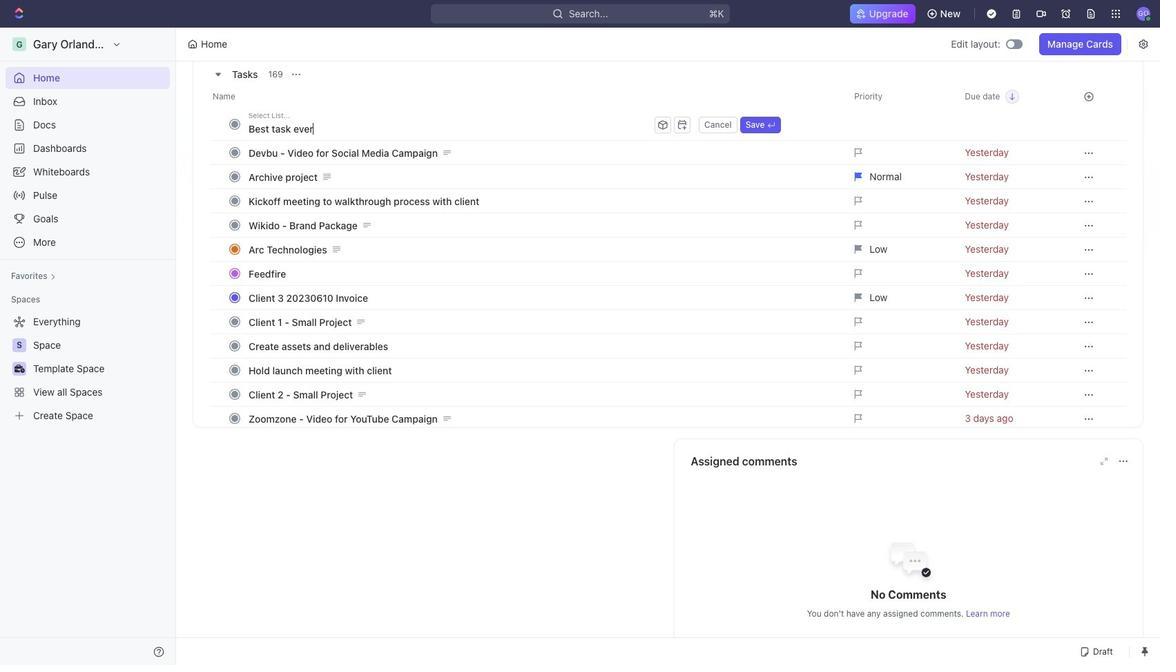 Task type: locate. For each thing, give the bounding box(es) containing it.
business time image
[[14, 365, 25, 373]]

tree inside sidebar navigation
[[6, 311, 170, 427]]

tree
[[6, 311, 170, 427]]

space, , element
[[12, 339, 26, 352]]

Task name or type '/' for commands text field
[[249, 117, 652, 140]]



Task type: vqa. For each thing, say whether or not it's contained in the screenshot.
Sidebar navigation
yes



Task type: describe. For each thing, give the bounding box(es) containing it.
sidebar navigation
[[0, 28, 179, 665]]

gary orlando's workspace, , element
[[12, 37, 26, 51]]



